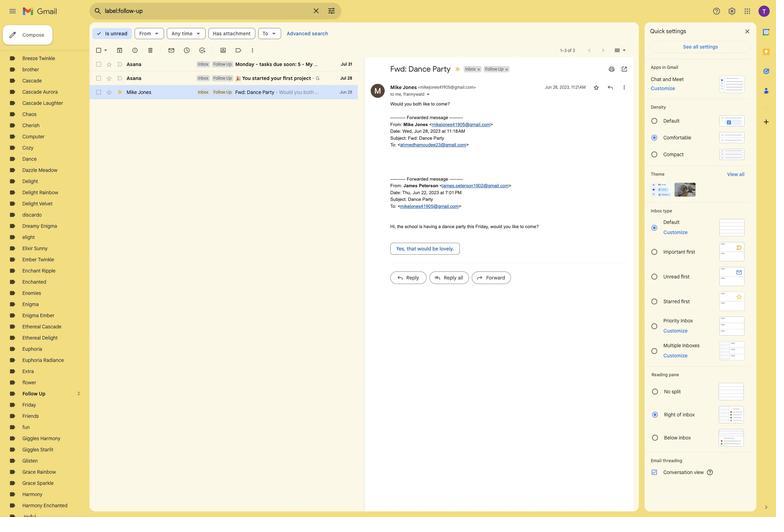 Task type: vqa. For each thing, say whether or not it's contained in the screenshot.
top inbox
yes



Task type: locate. For each thing, give the bounding box(es) containing it.
cascade laughter link
[[22, 100, 63, 106]]

see
[[684, 44, 692, 50]]

mikejones41905@gmail.com
[[420, 85, 474, 90], [432, 122, 491, 127], [401, 204, 459, 209]]

> inside the mike jones < mikejones41905@gmail.com >
[[474, 85, 476, 90]]

3 right –
[[573, 48, 575, 53]]

0 vertical spatial date:
[[391, 129, 401, 134]]

cascade down cascade link
[[22, 89, 42, 95]]

2 vertical spatial fwd:
[[408, 136, 418, 141]]

1 vertical spatial asana
[[127, 75, 142, 82]]

at left 7:01 pm
[[441, 190, 444, 195]]

follow up button
[[484, 66, 505, 72]]

2 date: from the top
[[391, 190, 401, 195]]

0 horizontal spatial mike
[[127, 89, 137, 96]]

none checkbox inside row
[[95, 61, 102, 68]]

0 vertical spatial would
[[491, 224, 502, 230]]

enigma ember
[[22, 313, 54, 319]]

jul left 31
[[341, 62, 347, 67]]

grace down glisten
[[22, 470, 36, 476]]

ethereal for ethereal delight
[[22, 335, 41, 342]]

labels image
[[235, 47, 242, 54]]

would left "be"
[[418, 246, 431, 252]]

ember up enchant
[[22, 257, 37, 263]]

0 vertical spatial subject:
[[391, 136, 407, 141]]

customize down the multiple
[[664, 353, 688, 359]]

default up comfortable at right
[[664, 118, 680, 124]]

reading pane element
[[652, 373, 744, 378]]

would
[[491, 224, 502, 230], [418, 246, 431, 252]]

enigma for enigma ember
[[22, 313, 39, 319]]

fwd: dance party -
[[235, 89, 279, 96]]

mikejones41905@gmail.com up show details icon
[[420, 85, 474, 90]]

jones
[[403, 84, 417, 91], [138, 89, 151, 96], [415, 122, 428, 127]]

-
[[256, 61, 258, 68], [302, 61, 304, 68], [311, 75, 316, 82], [276, 89, 278, 96], [391, 115, 392, 120], [392, 115, 394, 120], [394, 115, 395, 120], [395, 115, 397, 120], [397, 115, 398, 120], [398, 115, 400, 120], [400, 115, 401, 120], [401, 115, 403, 120], [403, 115, 404, 120], [404, 115, 406, 120], [450, 115, 451, 120], [451, 115, 453, 120], [453, 115, 454, 120], [454, 115, 456, 120], [456, 115, 457, 120], [457, 115, 459, 120], [459, 115, 460, 120], [460, 115, 462, 120], [462, 115, 463, 120], [391, 177, 392, 182], [392, 177, 394, 182], [394, 177, 395, 182], [395, 177, 397, 182], [397, 177, 398, 182], [398, 177, 400, 182], [400, 177, 401, 182], [401, 177, 403, 182], [403, 177, 404, 182], [404, 177, 406, 182], [450, 177, 451, 182], [451, 177, 453, 182], [453, 177, 454, 182], [454, 177, 456, 182], [456, 177, 457, 182], [457, 177, 459, 182], [459, 177, 460, 182], [460, 177, 462, 182], [462, 177, 463, 182]]

would inside button
[[418, 246, 431, 252]]

1 euphoria from the top
[[22, 346, 42, 353]]

giggles up glisten link
[[22, 447, 39, 454]]

dreamy enigma link
[[22, 223, 57, 230]]

jun left 2023,
[[545, 85, 552, 90]]

1 forwarded from the top
[[407, 115, 429, 120]]

1 subject: from the top
[[391, 136, 407, 141]]

28,
[[553, 85, 559, 90], [423, 129, 429, 134]]

navigation
[[0, 22, 90, 518]]

1 vertical spatial all
[[740, 171, 745, 178]]

1 vertical spatial jul
[[340, 76, 346, 81]]

1 vertical spatial enigma
[[22, 302, 39, 308]]

enigma right dreamy
[[41, 223, 57, 230]]

at inside ---------- forwarded message --------- from: mike jones < mikejones41905@gmail.com > date: wed, jun 28, 2023 at 11:18 am subject: fwd: dance party to:  < ahmedhamoudee23@gmail.com >
[[442, 129, 446, 134]]

1 vertical spatial you
[[504, 224, 511, 230]]

forward
[[487, 275, 505, 281]]

all for see
[[693, 44, 699, 50]]

date: inside the ---------- forwarded message --------- from: james peterson < james.peterson1902@gmail.com > date: thu, jun 22, 2023 at 7:01 pm subject: dance party to:  < mikejones41905@gmail.com >
[[391, 190, 401, 195]]

date: for date: thu, jun 22, 2023 at 7:01 pm
[[391, 190, 401, 195]]

2 vertical spatial all
[[458, 275, 463, 281]]

harmony enchanted link
[[22, 503, 68, 510]]

0 vertical spatial euphoria
[[22, 346, 42, 353]]

1 horizontal spatial mike
[[391, 84, 402, 91]]

all right view
[[740, 171, 745, 178]]

cascade link
[[22, 78, 42, 84]]

follow up down flower
[[22, 391, 45, 398]]

1 vertical spatial mikejones41905@gmail.com
[[432, 122, 491, 127]]

message inside ---------- forwarded message --------- from: mike jones < mikejones41905@gmail.com > date: wed, jun 28, 2023 at 11:18 am subject: fwd: dance party to:  < ahmedhamoudee23@gmail.com >
[[430, 115, 448, 120]]

has attachment
[[213, 30, 251, 37]]

1 row from the top
[[90, 57, 358, 71]]

0 vertical spatial to
[[391, 92, 394, 97]]

comfortable
[[664, 135, 692, 141]]

brother link
[[22, 66, 39, 73]]

would right friday,
[[491, 224, 502, 230]]

settings image
[[728, 7, 737, 15]]

from:
[[391, 122, 402, 127], [391, 183, 402, 189]]

laughter
[[43, 100, 63, 106]]

2023
[[431, 129, 441, 134], [429, 190, 439, 195]]

0 vertical spatial all
[[693, 44, 699, 50]]

to button
[[258, 28, 281, 39]]

1 horizontal spatial would
[[491, 224, 502, 230]]

from: inside ---------- forwarded message --------- from: mike jones < mikejones41905@gmail.com > date: wed, jun 28, 2023 at 11:18 am subject: fwd: dance party to:  < ahmedhamoudee23@gmail.com >
[[391, 122, 402, 127]]

1 vertical spatial euphoria
[[22, 358, 42, 364]]

customize up important
[[664, 230, 688, 236]]

view all
[[728, 171, 745, 178]]

party down 22, on the right top of page
[[423, 197, 433, 202]]

customize button down priority inbox
[[660, 327, 692, 335]]

1 horizontal spatial like
[[512, 224, 519, 230]]

1 horizontal spatial to
[[431, 101, 435, 107]]

delight link
[[22, 178, 38, 185]]

default down 'type'
[[664, 219, 680, 226]]

delight for delight link
[[22, 178, 38, 185]]

dance up mike jones "cell"
[[409, 64, 431, 74]]

follow up
[[213, 62, 232, 67], [485, 66, 504, 72], [213, 76, 232, 81], [213, 90, 232, 95], [22, 391, 45, 398]]

important first
[[664, 249, 696, 255]]

no
[[665, 389, 671, 395]]

reply down that
[[407, 275, 419, 281]]

of right –
[[568, 48, 572, 53]]

2023 inside ---------- forwarded message --------- from: mike jones < mikejones41905@gmail.com > date: wed, jun 28, 2023 at 11:18 am subject: fwd: dance party to:  < ahmedhamoudee23@gmail.com >
[[431, 129, 441, 134]]

1 vertical spatial settings
[[700, 44, 718, 50]]

1 horizontal spatial you
[[504, 224, 511, 230]]

2 ethereal from the top
[[22, 335, 41, 342]]

1 horizontal spatial of
[[677, 412, 682, 419]]

0 vertical spatial ethereal
[[22, 324, 41, 330]]

conversation
[[664, 470, 693, 476]]

ethereal for ethereal cascade
[[22, 324, 41, 330]]

theme element
[[651, 171, 665, 178]]

at inside the ---------- forwarded message --------- from: james peterson < james.peterson1902@gmail.com > date: thu, jun 22, 2023 at 7:01 pm subject: dance party to:  < mikejones41905@gmail.com >
[[441, 190, 444, 195]]

0 horizontal spatial 28,
[[423, 129, 429, 134]]

euphoria down "euphoria" 'link'
[[22, 358, 42, 364]]

follow up right inbox button on the right of page
[[485, 66, 504, 72]]

all left forward link
[[458, 275, 463, 281]]

28 for jul 28
[[348, 76, 352, 81]]

up inside follow up button
[[499, 66, 504, 72]]

3 row from the top
[[90, 85, 358, 99]]

fwd: down "🎉" image
[[235, 89, 246, 96]]

friday,
[[476, 224, 489, 230]]

toggle split pane mode image
[[614, 47, 621, 54]]

1 from: from the top
[[391, 122, 402, 127]]

ember twinkle link
[[22, 257, 54, 263]]

reply inside "link"
[[444, 275, 457, 281]]

like right both
[[423, 101, 430, 107]]

elixir
[[22, 246, 33, 252]]

delight rainbow
[[22, 190, 58, 196]]

jun left 22, on the right top of page
[[413, 190, 420, 195]]

delight
[[22, 178, 38, 185], [22, 190, 38, 196], [22, 201, 38, 207], [42, 335, 58, 342]]

row
[[90, 57, 358, 71], [90, 71, 358, 85], [90, 85, 358, 99]]

ethereal up "euphoria" 'link'
[[22, 335, 41, 342]]

message for james.peterson1902@gmail.com
[[430, 177, 448, 182]]

None checkbox
[[95, 47, 102, 54], [95, 75, 102, 82], [95, 89, 102, 96], [95, 47, 102, 54], [95, 75, 102, 82], [95, 89, 102, 96]]

first right the starred
[[682, 299, 690, 305]]

like right friday,
[[512, 224, 519, 230]]

1 to: from the top
[[391, 142, 397, 148]]

2 euphoria from the top
[[22, 358, 42, 364]]

harmony down grace sparkle in the bottom left of the page
[[22, 492, 42, 498]]

message inside the ---------- forwarded message --------- from: james peterson < james.peterson1902@gmail.com > date: thu, jun 22, 2023 at 7:01 pm subject: dance party to:  < mikejones41905@gmail.com >
[[430, 177, 448, 182]]

party up ahmedhamoudee23@gmail.com
[[434, 136, 444, 141]]

1 vertical spatial subject:
[[391, 197, 407, 202]]

0 horizontal spatial reply
[[407, 275, 419, 281]]

customize button down and
[[647, 84, 680, 93]]

tab list
[[757, 22, 777, 493]]

2 default from the top
[[664, 219, 680, 226]]

mikejones41905@gmail.com inside ---------- forwarded message --------- from: mike jones < mikejones41905@gmail.com > date: wed, jun 28, 2023 at 11:18 am subject: fwd: dance party to:  < ahmedhamoudee23@gmail.com >
[[432, 122, 491, 127]]

enigma down enemies link
[[22, 302, 39, 308]]

more image
[[249, 47, 256, 54]]

date: left wed,
[[391, 129, 401, 134]]

1 vertical spatial fwd:
[[235, 89, 246, 96]]

2 asana from the top
[[127, 75, 142, 82]]

1 vertical spatial mikejones41905@gmail.com link
[[401, 204, 459, 209]]

28
[[348, 76, 352, 81], [348, 90, 352, 95]]

row down "🎉" image
[[90, 85, 358, 99]]

1 message from the top
[[430, 115, 448, 120]]

None search field
[[90, 3, 342, 20]]

all inside button
[[740, 171, 745, 178]]

reply all
[[444, 275, 463, 281]]

ethereal
[[22, 324, 41, 330], [22, 335, 41, 342]]

inbox inside button
[[466, 66, 476, 72]]

1 vertical spatial message
[[430, 177, 448, 182]]

computer link
[[22, 134, 45, 140]]

your
[[271, 75, 282, 82]]

2 vertical spatial mikejones41905@gmail.com
[[401, 204, 459, 209]]

to: inside ---------- forwarded message --------- from: mike jones < mikejones41905@gmail.com > date: wed, jun 28, 2023 at 11:18 am subject: fwd: dance party to:  < ahmedhamoudee23@gmail.com >
[[391, 142, 397, 148]]

wed,
[[403, 129, 413, 134]]

0 vertical spatial inbox
[[683, 412, 695, 419]]

inbox right right in the bottom of the page
[[683, 412, 695, 419]]

1 default from the top
[[664, 118, 680, 124]]

2 subject: from the top
[[391, 197, 407, 202]]

first right important
[[687, 249, 696, 255]]

jun right wed,
[[414, 129, 422, 134]]

harmony
[[40, 436, 60, 442], [22, 492, 42, 498], [22, 503, 42, 510]]

dazzle
[[22, 167, 37, 174]]

2 to: from the top
[[391, 204, 397, 209]]

cascade up the 'chaos'
[[22, 100, 42, 106]]

1 vertical spatial harmony
[[22, 492, 42, 498]]

mikejones41905@gmail.com up 11:18 am
[[432, 122, 491, 127]]

row down move to inbox image
[[90, 57, 358, 71]]

28, left 2023,
[[553, 85, 559, 90]]

cascade for cascade laughter
[[22, 100, 42, 106]]

multiple inboxes
[[664, 343, 700, 349]]

0 vertical spatial default
[[664, 118, 680, 124]]

enigma ember link
[[22, 313, 54, 319]]

be
[[433, 246, 439, 252]]

asana down report spam icon in the left top of the page
[[127, 61, 142, 68]]

1 vertical spatial to:
[[391, 204, 397, 209]]

1 vertical spatial twinkle
[[38, 257, 54, 263]]

2 horizontal spatial fwd:
[[408, 136, 418, 141]]

2 horizontal spatial mike
[[404, 122, 414, 127]]

forwarded inside ---------- forwarded message --------- from: mike jones < mikejones41905@gmail.com > date: wed, jun 28, 2023 at 11:18 am subject: fwd: dance party to:  < ahmedhamoudee23@gmail.com >
[[407, 115, 429, 120]]

2 giggles from the top
[[22, 447, 39, 454]]

friends
[[22, 414, 39, 420]]

0 vertical spatial grace
[[22, 470, 36, 476]]

customize button for multiple inboxes
[[660, 352, 692, 360]]

1 ethereal from the top
[[22, 324, 41, 330]]

you started your first project
[[241, 75, 311, 82]]

up inside navigation
[[39, 391, 45, 398]]

1 vertical spatial of
[[677, 412, 682, 419]]

delight down delight link
[[22, 190, 38, 196]]

inbox button
[[464, 66, 477, 72]]

euphoria down ethereal delight link
[[22, 346, 42, 353]]

reading
[[652, 373, 668, 378]]

2023 down peterson
[[429, 190, 439, 195]]

giggles for giggles starlit
[[22, 447, 39, 454]]

1 horizontal spatial 28,
[[553, 85, 559, 90]]

velvet
[[39, 201, 53, 207]]

mike for mike jones < mikejones41905@gmail.com >
[[391, 84, 402, 91]]

display density element
[[651, 105, 745, 110]]

mikejones41905@gmail.com link down 22, on the right top of page
[[401, 204, 459, 209]]

date: inside ---------- forwarded message --------- from: mike jones < mikejones41905@gmail.com > date: wed, jun 28, 2023 at 11:18 am subject: fwd: dance party to:  < ahmedhamoudee23@gmail.com >
[[391, 129, 401, 134]]

subject: down thu,
[[391, 197, 407, 202]]

tasks
[[259, 61, 272, 68]]

customize down and
[[651, 85, 675, 92]]

to:
[[391, 142, 397, 148], [391, 204, 397, 209]]

,
[[401, 92, 402, 97]]

1 reply from the left
[[407, 275, 419, 281]]

0 vertical spatial giggles
[[22, 436, 39, 442]]

0 horizontal spatial all
[[458, 275, 463, 281]]

1 vertical spatial 28
[[348, 90, 352, 95]]

of inside fwd: dance party main content
[[568, 48, 572, 53]]

first for starred first
[[682, 299, 690, 305]]

date: left thu,
[[391, 190, 401, 195]]

row containing mike jones
[[90, 85, 358, 99]]

0 vertical spatial to:
[[391, 142, 397, 148]]

1 grace from the top
[[22, 470, 36, 476]]

2 3 from the left
[[573, 48, 575, 53]]

message up peterson
[[430, 177, 448, 182]]

chat and meet customize
[[651, 76, 684, 92]]

customize for priority inbox
[[664, 328, 688, 334]]

fwd: for fwd: dance party
[[391, 64, 407, 74]]

1 vertical spatial at
[[441, 190, 444, 195]]

0 vertical spatial mikejones41905@gmail.com
[[420, 85, 474, 90]]

2023 up ahmedhamoudee23@gmail.com link
[[431, 129, 441, 134]]

1 horizontal spatial fwd:
[[391, 64, 407, 74]]

asana up mike jones
[[127, 75, 142, 82]]

0 vertical spatial 28
[[348, 76, 352, 81]]

rainbow up velvet
[[39, 190, 58, 196]]

below
[[665, 435, 678, 442]]

dance down "started"
[[247, 89, 261, 96]]

jul for jul 31
[[341, 62, 347, 67]]

from: inside the ---------- forwarded message --------- from: james peterson < james.peterson1902@gmail.com > date: thu, jun 22, 2023 at 7:01 pm subject: dance party to:  < mikejones41905@gmail.com >
[[391, 183, 402, 189]]

1 horizontal spatial 3
[[573, 48, 575, 53]]

2 message from the top
[[430, 177, 448, 182]]

fwd: up 'me'
[[391, 64, 407, 74]]

follow inside button
[[485, 66, 498, 72]]

forwarded down both
[[407, 115, 429, 120]]

0 horizontal spatial ember
[[22, 257, 37, 263]]

giggles
[[22, 436, 39, 442], [22, 447, 39, 454]]

0 vertical spatial 2023
[[431, 129, 441, 134]]

ethereal cascade link
[[22, 324, 61, 330]]

1 vertical spatial like
[[512, 224, 519, 230]]

1 vertical spatial would
[[418, 246, 431, 252]]

1 vertical spatial come?
[[525, 224, 539, 230]]

at for 7:01 pm
[[441, 190, 444, 195]]

1 vertical spatial from:
[[391, 183, 402, 189]]

0 vertical spatial of
[[568, 48, 572, 53]]

yes, that would be lovely. button
[[391, 243, 460, 255]]

main menu image
[[8, 7, 17, 15]]

0 horizontal spatial 3
[[565, 48, 567, 53]]

28, up ahmedhamoudee23@gmail.com
[[423, 129, 429, 134]]

0 vertical spatial you
[[405, 101, 412, 107]]

from: left james
[[391, 183, 402, 189]]

mike for mike jones
[[127, 89, 137, 96]]

harmony down harmony link
[[22, 503, 42, 510]]

ethereal down enigma ember 'link'
[[22, 324, 41, 330]]

rainbow up sparkle
[[37, 470, 56, 476]]

follow up inside navigation
[[22, 391, 45, 398]]

compact
[[664, 152, 684, 158]]

settings right "see"
[[700, 44, 718, 50]]

2023 inside the ---------- forwarded message --------- from: james peterson < james.peterson1902@gmail.com > date: thu, jun 22, 2023 at 7:01 pm subject: dance party to:  < mikejones41905@gmail.com >
[[429, 190, 439, 195]]

1 vertical spatial 28,
[[423, 129, 429, 134]]

settings right quick
[[667, 28, 687, 35]]

Search mail text field
[[105, 8, 308, 15]]

starlit
[[40, 447, 53, 454]]

0 horizontal spatial to
[[391, 92, 394, 97]]

report spam image
[[132, 47, 139, 54]]

fwd: for fwd: dance party -
[[235, 89, 246, 96]]

1 vertical spatial default
[[664, 219, 680, 226]]

subject: inside the ---------- forwarded message --------- from: james peterson < james.peterson1902@gmail.com > date: thu, jun 22, 2023 at 7:01 pm subject: dance party to:  < mikejones41905@gmail.com >
[[391, 197, 407, 202]]

subject: down wed,
[[391, 136, 407, 141]]

1 vertical spatial grace
[[22, 481, 36, 487]]

forwarded inside the ---------- forwarded message --------- from: james peterson < james.peterson1902@gmail.com > date: thu, jun 22, 2023 at 7:01 pm subject: dance party to:  < mikejones41905@gmail.com >
[[407, 177, 429, 182]]

customize down priority inbox
[[664, 328, 688, 334]]

0 vertical spatial asana
[[127, 61, 142, 68]]

2 forwarded from the top
[[407, 177, 429, 182]]

2 vertical spatial harmony
[[22, 503, 42, 510]]

at left 11:18 am
[[442, 129, 446, 134]]

of right right in the bottom of the page
[[677, 412, 682, 419]]

at for 11:18 am
[[442, 129, 446, 134]]

twinkle up ripple
[[38, 257, 54, 263]]

1 giggles from the top
[[22, 436, 39, 442]]

first right 'unread'
[[681, 274, 690, 280]]

first right your
[[283, 75, 293, 82]]

0 vertical spatial ember
[[22, 257, 37, 263]]

is unread
[[105, 30, 127, 37]]

message for mikejones41905@gmail.com
[[430, 115, 448, 120]]

1 horizontal spatial come?
[[525, 224, 539, 230]]

2 horizontal spatial all
[[740, 171, 745, 178]]

ember up the ethereal cascade
[[40, 313, 54, 319]]

from: for date: thu, jun 22, 2023 at 7:01 pm
[[391, 183, 402, 189]]

all inside "link"
[[458, 275, 463, 281]]

1 horizontal spatial all
[[693, 44, 699, 50]]

forwarded up james
[[407, 177, 429, 182]]

3 right 1
[[565, 48, 567, 53]]

first inside fwd: dance party main content
[[283, 75, 293, 82]]

type
[[663, 209, 673, 214]]

delight down dazzle
[[22, 178, 38, 185]]

clear search image
[[309, 4, 323, 18]]

from: down the would
[[391, 122, 402, 127]]

fun link
[[22, 425, 30, 431]]

2 grace from the top
[[22, 481, 36, 487]]

starred
[[664, 299, 680, 305]]

0 vertical spatial twinkle
[[39, 55, 55, 62]]

jones inside row
[[138, 89, 151, 96]]

subject: inside ---------- forwarded message --------- from: mike jones < mikejones41905@gmail.com > date: wed, jun 28, 2023 at 11:18 am subject: fwd: dance party to:  < ahmedhamoudee23@gmail.com >
[[391, 136, 407, 141]]

all right "see"
[[693, 44, 699, 50]]

2023 for dance
[[431, 129, 441, 134]]

ahmedhamoudee23@gmail.com
[[401, 142, 466, 148]]

0 vertical spatial settings
[[667, 28, 687, 35]]

sparkle
[[37, 481, 54, 487]]

school
[[405, 224, 418, 230]]

forwarded for peterson
[[407, 177, 429, 182]]

0 horizontal spatial like
[[423, 101, 430, 107]]

mike jones
[[127, 89, 151, 96]]

reply all link
[[430, 272, 469, 284]]

1 vertical spatial forwarded
[[407, 177, 429, 182]]

None checkbox
[[95, 61, 102, 68]]

1 vertical spatial 2023
[[429, 190, 439, 195]]

elixir sunny
[[22, 246, 48, 252]]

elixir sunny link
[[22, 246, 48, 252]]

first
[[283, 75, 293, 82], [687, 249, 696, 255], [681, 274, 690, 280], [682, 299, 690, 305]]

0 vertical spatial from:
[[391, 122, 402, 127]]

grace for grace rainbow
[[22, 470, 36, 476]]

harmony for harmony link
[[22, 492, 42, 498]]

5
[[298, 61, 301, 68]]

enchanted down sparkle
[[44, 503, 68, 510]]

reply for reply all
[[444, 275, 457, 281]]

twinkle right 'breeze'
[[39, 55, 55, 62]]

reply down lovely.
[[444, 275, 457, 281]]

reply inside 'link'
[[407, 275, 419, 281]]

computer
[[22, 134, 45, 140]]

1 vertical spatial ethereal
[[22, 335, 41, 342]]

elight
[[22, 234, 35, 241]]

0 vertical spatial at
[[442, 129, 446, 134]]

all for view
[[740, 171, 745, 178]]

inbox right 'below'
[[679, 435, 691, 442]]

0 horizontal spatial would
[[418, 246, 431, 252]]

1 vertical spatial date:
[[391, 190, 401, 195]]

enchanted up enemies on the left bottom of page
[[22, 279, 46, 286]]

0 horizontal spatial fwd:
[[235, 89, 246, 96]]

giggles harmony
[[22, 436, 60, 442]]

subject: for mikejones41905@gmail.com
[[391, 197, 407, 202]]

28 for jun 28
[[348, 90, 352, 95]]

dance down thu,
[[408, 197, 421, 202]]

0 vertical spatial rainbow
[[39, 190, 58, 196]]

extra link
[[22, 369, 34, 375]]

harmony link
[[22, 492, 42, 498]]

2 from: from the top
[[391, 183, 402, 189]]

customize button for chat and meet
[[647, 84, 680, 93]]

2 reply from the left
[[444, 275, 457, 281]]

subject: for <
[[391, 136, 407, 141]]

1 vertical spatial giggles
[[22, 447, 39, 454]]

enigma down enigma link
[[22, 313, 39, 319]]

0 vertical spatial message
[[430, 115, 448, 120]]

all inside button
[[693, 44, 699, 50]]

message up 11:18 am
[[430, 115, 448, 120]]

0 vertical spatial forwarded
[[407, 115, 429, 120]]

priority inbox
[[664, 318, 693, 324]]

giggles down fun
[[22, 436, 39, 442]]

0 vertical spatial come?
[[436, 101, 450, 107]]

1 date: from the top
[[391, 129, 401, 134]]

radiance
[[43, 358, 64, 364]]

unread
[[111, 30, 127, 37]]

1 horizontal spatial reply
[[444, 275, 457, 281]]

0 horizontal spatial you
[[405, 101, 412, 107]]

fwd: dance party main content
[[90, 22, 639, 512]]

support image
[[713, 7, 721, 15]]

0 vertical spatial harmony
[[40, 436, 60, 442]]

0 vertical spatial jul
[[341, 62, 347, 67]]

0 vertical spatial like
[[423, 101, 430, 107]]

you left both
[[405, 101, 412, 107]]

mikejones41905@gmail.com link up 11:18 am
[[432, 122, 491, 127]]

quick settings element
[[651, 28, 687, 41]]

grace for grace sparkle
[[22, 481, 36, 487]]

giggles starlit
[[22, 447, 53, 454]]

2 row from the top
[[90, 71, 358, 85]]

navigation containing compose
[[0, 22, 90, 518]]

party
[[433, 64, 451, 74], [263, 89, 274, 96], [434, 136, 444, 141], [423, 197, 433, 202]]

enchanted
[[22, 279, 46, 286], [44, 503, 68, 510]]

28 down jul 28
[[348, 90, 352, 95]]

1 vertical spatial rainbow
[[37, 470, 56, 476]]

inbox
[[683, 412, 695, 419], [679, 435, 691, 442]]

2 vertical spatial enigma
[[22, 313, 39, 319]]



Task type: describe. For each thing, give the bounding box(es) containing it.
euphoria for euphoria radiance
[[22, 358, 42, 364]]

split
[[672, 389, 681, 395]]

jul for jul 28
[[340, 76, 346, 81]]

fwd: inside ---------- forwarded message --------- from: mike jones < mikejones41905@gmail.com > date: wed, jun 28, 2023 at 11:18 am subject: fwd: dance party to:  < ahmedhamoudee23@gmail.com >
[[408, 136, 418, 141]]

jun inside 'jun 28, 2023, 11:21 am' cell
[[545, 85, 552, 90]]

to: inside the ---------- forwarded message --------- from: james peterson < james.peterson1902@gmail.com > date: thu, jun 22, 2023 at 7:01 pm subject: dance party to:  < mikejones41905@gmail.com >
[[391, 204, 397, 209]]

me
[[395, 92, 401, 97]]

mikejones41905@gmail.com inside the ---------- forwarded message --------- from: james peterson < james.peterson1902@gmail.com > date: thu, jun 22, 2023 at 7:01 pm subject: dance party to:  < mikejones41905@gmail.com >
[[401, 204, 459, 209]]

---------- forwarded message --------- from: mike jones < mikejones41905@gmail.com > date: wed, jun 28, 2023 at 11:18 am subject: fwd: dance party to:  < ahmedhamoudee23@gmail.com >
[[391, 115, 493, 148]]

enchanted link
[[22, 279, 46, 286]]

snooze image
[[183, 47, 190, 54]]

move to inbox image
[[220, 47, 227, 54]]

euphoria link
[[22, 346, 42, 353]]

ethereal delight link
[[22, 335, 58, 342]]

first for important first
[[687, 249, 696, 255]]

search mail image
[[92, 5, 104, 17]]

email threading
[[651, 459, 683, 464]]

euphoria for "euphoria" 'link'
[[22, 346, 42, 353]]

11:21 am
[[572, 85, 586, 90]]

any
[[172, 30, 181, 37]]

chaos
[[22, 111, 37, 118]]

0 horizontal spatial come?
[[436, 101, 450, 107]]

giggles for giggles harmony
[[22, 436, 39, 442]]

customize button for default
[[660, 229, 692, 237]]

twinkle for breeze twinkle
[[39, 55, 55, 62]]

mark as unread image
[[168, 47, 175, 54]]

1 vertical spatial to
[[431, 101, 435, 107]]

mike inside ---------- forwarded message --------- from: mike jones < mikejones41905@gmail.com > date: wed, jun 28, 2023 at 11:18 am subject: fwd: dance party to:  < ahmedhamoudee23@gmail.com >
[[404, 122, 414, 127]]

---------- forwarded message --------- from: james peterson < james.peterson1902@gmail.com > date: thu, jun 22, 2023 at 7:01 pm subject: dance party to:  < mikejones41905@gmail.com >
[[391, 177, 512, 209]]

forward link
[[472, 272, 511, 284]]

hi, the school is having a dance party this friday, would you like to come?
[[391, 224, 539, 230]]

Not starred checkbox
[[593, 84, 600, 91]]

cascade for cascade aurora
[[22, 89, 42, 95]]

multiple
[[664, 343, 682, 349]]

cherish link
[[22, 122, 40, 129]]

first for unread first
[[681, 274, 690, 280]]

view
[[728, 171, 738, 178]]

follow up left fwd: dance party -
[[213, 90, 232, 95]]

customize inside chat and meet customize
[[651, 85, 675, 92]]

cascade laughter
[[22, 100, 63, 106]]

peterson
[[419, 183, 439, 189]]

settings inside button
[[700, 44, 718, 50]]

harmony enchanted
[[22, 503, 68, 510]]

pane
[[669, 373, 679, 378]]

see all settings button
[[651, 41, 751, 53]]

both
[[413, 101, 422, 107]]

< inside the mike jones < mikejones41905@gmail.com >
[[418, 85, 420, 90]]

1 vertical spatial enchanted
[[44, 503, 68, 510]]

delight velvet
[[22, 201, 53, 207]]

jones inside ---------- forwarded message --------- from: mike jones < mikejones41905@gmail.com > date: wed, jun 28, 2023 at 11:18 am subject: fwd: dance party to:  < ahmedhamoudee23@gmail.com >
[[415, 122, 428, 127]]

jun 28, 2023, 11:21 am
[[545, 85, 586, 90]]

cherish
[[22, 122, 40, 129]]

delight rainbow link
[[22, 190, 58, 196]]

fwd: dance party
[[391, 64, 451, 74]]

reply link
[[391, 272, 427, 284]]

party inside ---------- forwarded message --------- from: mike jones < mikejones41905@gmail.com > date: wed, jun 28, 2023 at 11:18 am subject: fwd: dance party to:  < ahmedhamoudee23@gmail.com >
[[434, 136, 444, 141]]

party
[[456, 224, 466, 230]]

date: for date: wed, jun 28, 2023 at 11:18 am
[[391, 129, 401, 134]]

follow up inside button
[[485, 66, 504, 72]]

gmail image
[[22, 4, 61, 18]]

quick settings
[[651, 28, 687, 35]]

jones for mike jones
[[138, 89, 151, 96]]

forwarded for jones
[[407, 115, 429, 120]]

enchant ripple link
[[22, 268, 56, 274]]

party up mike jones "cell"
[[433, 64, 451, 74]]

mikejones41905@gmail.com inside the mike jones < mikejones41905@gmail.com >
[[420, 85, 474, 90]]

in
[[663, 65, 666, 70]]

from: for date: wed, jun 28, 2023 at 11:18 am
[[391, 122, 402, 127]]

breeze
[[22, 55, 38, 62]]

twinkle for ember twinkle
[[38, 257, 54, 263]]

cascade up ethereal delight
[[42, 324, 61, 330]]

2023,
[[560, 85, 570, 90]]

customize for default
[[664, 230, 688, 236]]

delight for delight velvet
[[22, 201, 38, 207]]

1 vertical spatial inbox
[[679, 435, 691, 442]]

cascade aurora link
[[22, 89, 58, 95]]

this
[[467, 224, 474, 230]]

to me , frannywald
[[391, 92, 425, 97]]

see all settings
[[684, 44, 718, 50]]

follow up down move to inbox image
[[213, 62, 232, 67]]

archive image
[[116, 47, 123, 54]]

unread first
[[664, 274, 690, 280]]

harmony for harmony enchanted
[[22, 503, 42, 510]]

delete image
[[147, 47, 154, 54]]

thu,
[[403, 190, 412, 195]]

11:18 am
[[447, 129, 465, 134]]

party down "started"
[[263, 89, 274, 96]]

2023 for party
[[429, 190, 439, 195]]

2 horizontal spatial to
[[520, 224, 524, 230]]

0 vertical spatial enchanted
[[22, 279, 46, 286]]

dance inside ---------- forwarded message --------- from: mike jones < mikejones41905@gmail.com > date: wed, jun 28, 2023 at 11:18 am subject: fwd: dance party to:  < ahmedhamoudee23@gmail.com >
[[419, 136, 433, 141]]

customize button for priority inbox
[[660, 327, 692, 335]]

follow up left "🎉" image
[[213, 76, 232, 81]]

search
[[312, 30, 328, 37]]

🎉 image
[[235, 76, 241, 82]]

monday
[[235, 61, 255, 68]]

from button
[[135, 28, 164, 39]]

31
[[348, 62, 352, 67]]

lovely.
[[440, 246, 454, 252]]

enemies link
[[22, 290, 41, 297]]

grace rainbow link
[[22, 470, 56, 476]]

advanced
[[287, 30, 311, 37]]

jun inside ---------- forwarded message --------- from: mike jones < mikejones41905@gmail.com > date: wed, jun 28, 2023 at 11:18 am subject: fwd: dance party to:  < ahmedhamoudee23@gmail.com >
[[414, 129, 422, 134]]

party inside the ---------- forwarded message --------- from: james peterson < james.peterson1902@gmail.com > date: thu, jun 22, 2023 at 7:01 pm subject: dance party to:  < mikejones41905@gmail.com >
[[423, 197, 433, 202]]

rainbow for grace rainbow
[[37, 470, 56, 476]]

james.peterson1902@gmail.com
[[443, 183, 509, 189]]

glisten link
[[22, 458, 38, 465]]

cascade for cascade link
[[22, 78, 42, 84]]

has
[[213, 30, 222, 37]]

ember twinkle
[[22, 257, 54, 263]]

conversation view
[[664, 470, 704, 476]]

email threading element
[[651, 459, 745, 464]]

28, inside cell
[[553, 85, 559, 90]]

jun 28
[[340, 90, 352, 95]]

0 horizontal spatial settings
[[667, 28, 687, 35]]

delight for delight rainbow
[[22, 190, 38, 196]]

not starred image
[[593, 84, 600, 91]]

frannywald
[[404, 92, 425, 97]]

customize for multiple inboxes
[[664, 353, 688, 359]]

inboxes
[[683, 343, 700, 349]]

enchant ripple
[[22, 268, 56, 274]]

euphoria radiance
[[22, 358, 64, 364]]

monday - tasks due soon: 5 - my workspace
[[235, 61, 340, 68]]

enigma for enigma link
[[22, 302, 39, 308]]

from
[[139, 30, 151, 37]]

my
[[306, 61, 313, 68]]

advanced search button
[[284, 27, 331, 40]]

dance inside the ---------- forwarded message --------- from: james peterson < james.peterson1902@gmail.com > date: thu, jun 22, 2023 at 7:01 pm subject: dance party to:  < mikejones41905@gmail.com >
[[408, 197, 421, 202]]

priority
[[664, 318, 680, 324]]

jul 28
[[340, 76, 352, 81]]

right of inbox
[[665, 412, 695, 419]]

grace rainbow
[[22, 470, 56, 476]]

that
[[407, 246, 416, 252]]

all for reply
[[458, 275, 463, 281]]

28, inside ---------- forwarded message --------- from: mike jones < mikejones41905@gmail.com > date: wed, jun 28, 2023 at 11:18 am subject: fwd: dance party to:  < ahmedhamoudee23@gmail.com >
[[423, 129, 429, 134]]

mike jones cell
[[391, 84, 476, 91]]

delight down ethereal cascade link
[[42, 335, 58, 342]]

1 asana from the top
[[127, 61, 142, 68]]

rainbow for delight rainbow
[[39, 190, 58, 196]]

add to tasks image
[[199, 47, 206, 54]]

ahmedhamoudee23@gmail.com link
[[401, 142, 466, 148]]

below inbox
[[665, 435, 691, 442]]

enigma link
[[22, 302, 39, 308]]

jones for mike jones < mikejones41905@gmail.com >
[[403, 84, 417, 91]]

dance up dazzle
[[22, 156, 37, 162]]

ripple
[[42, 268, 56, 274]]

jun 28, 2023, 11:21 am cell
[[545, 84, 586, 91]]

show details image
[[426, 92, 430, 97]]

soon:
[[284, 61, 297, 68]]

1 horizontal spatial ember
[[40, 313, 54, 319]]

would you both like to come?
[[391, 101, 450, 107]]

meadow
[[39, 167, 57, 174]]

22,
[[422, 190, 428, 195]]

time
[[182, 30, 193, 37]]

0 vertical spatial mikejones41905@gmail.com link
[[432, 122, 491, 127]]

inbox type element
[[651, 209, 745, 214]]

advanced search options image
[[325, 4, 339, 18]]

jun inside the ---------- forwarded message --------- from: james peterson < james.peterson1902@gmail.com > date: thu, jun 22, 2023 at 7:01 pm subject: dance party to:  < mikejones41905@gmail.com >
[[413, 190, 420, 195]]

1
[[561, 48, 562, 53]]

reply for reply
[[407, 275, 419, 281]]

0 vertical spatial enigma
[[41, 223, 57, 230]]

friday
[[22, 402, 36, 409]]

discardo
[[22, 212, 42, 218]]

apps in gmail
[[651, 65, 679, 70]]

is unread button
[[92, 28, 132, 39]]

grace sparkle link
[[22, 481, 54, 487]]

jun down jul 28
[[340, 90, 347, 95]]

1 3 from the left
[[565, 48, 567, 53]]



